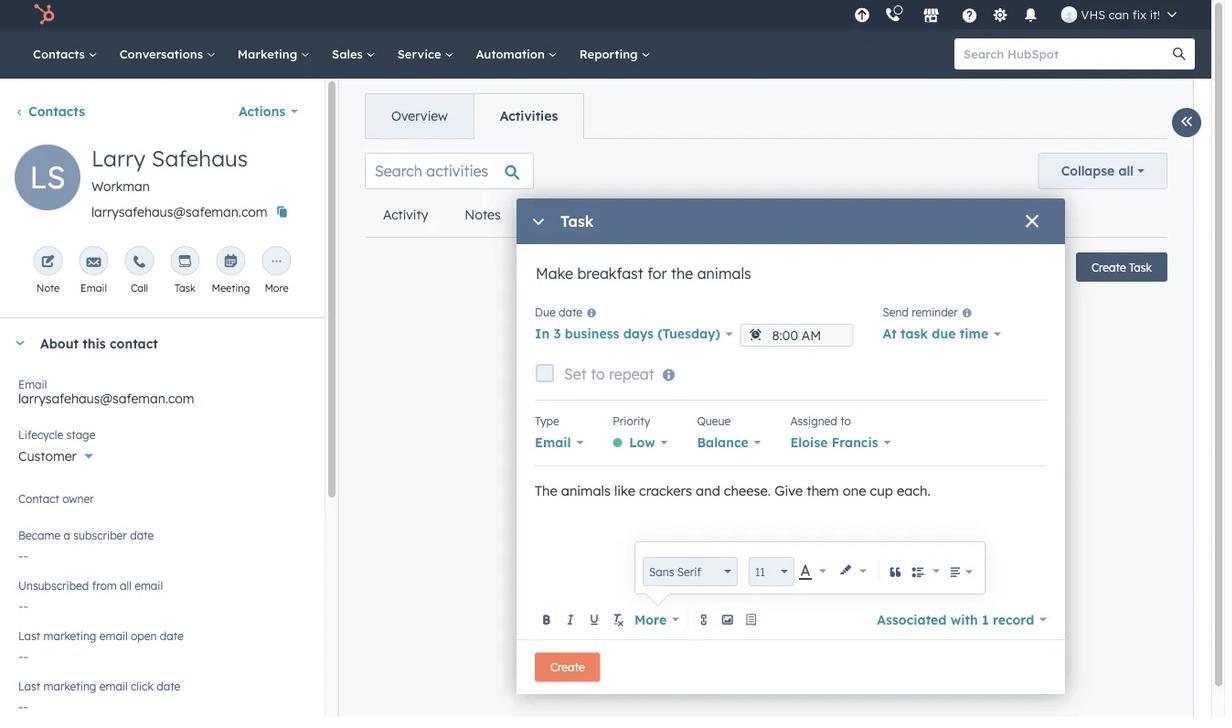 Task type: locate. For each thing, give the bounding box(es) containing it.
0 vertical spatial last
[[18, 629, 40, 643]]

email down became a subscriber date text field
[[135, 579, 163, 592]]

repeat
[[609, 365, 655, 383]]

1 horizontal spatial to
[[841, 414, 852, 428]]

larry safehaus workman
[[91, 145, 248, 194]]

open
[[131, 629, 157, 643]]

meetings
[[750, 207, 805, 223]]

last for last marketing email open date
[[18, 629, 40, 643]]

about
[[40, 335, 79, 351]]

create inside "button"
[[551, 661, 585, 674]]

about this contact button
[[0, 318, 306, 368]]

fix
[[1133, 7, 1147, 22]]

help image
[[962, 8, 978, 25]]

all right from
[[120, 579, 132, 592]]

more down the sans
[[635, 612, 667, 628]]

last down unsubscribed
[[18, 629, 40, 643]]

vhs can fix it! menu
[[849, 0, 1190, 29]]

vhs can fix it!
[[1082, 7, 1161, 22]]

0 vertical spatial to
[[591, 365, 605, 383]]

navigation containing overview
[[365, 93, 585, 139]]

0 vertical spatial all
[[1119, 163, 1134, 179]]

0 vertical spatial navigation
[[365, 93, 585, 139]]

0 vertical spatial contacts link
[[22, 29, 109, 79]]

contacts link
[[22, 29, 109, 79], [15, 103, 85, 119]]

email inside email larrysafehaus@safeman.com
[[18, 377, 47, 391]]

create inside 'button'
[[1092, 260, 1127, 274]]

associated
[[878, 612, 947, 628]]

group
[[908, 559, 945, 584]]

about this contact
[[40, 335, 158, 351]]

email
[[135, 579, 163, 592], [99, 629, 128, 643], [99, 679, 128, 693]]

search button
[[1165, 38, 1196, 70]]

marketing down unsubscribed
[[43, 629, 96, 643]]

workman
[[91, 178, 150, 194]]

calling icon button
[[878, 3, 909, 27]]

owner
[[62, 492, 94, 505], [40, 499, 76, 515]]

task inside 'button'
[[1130, 260, 1153, 274]]

Last marketing email open date text field
[[18, 639, 306, 669]]

1 vertical spatial last
[[18, 679, 40, 693]]

2 vertical spatial email
[[535, 435, 571, 451]]

0 horizontal spatial create
[[551, 661, 585, 674]]

email down type
[[535, 435, 571, 451]]

1 vertical spatial all
[[120, 579, 132, 592]]

one
[[843, 483, 867, 499]]

1 horizontal spatial create
[[1092, 260, 1127, 274]]

1 vertical spatial navigation
[[365, 193, 823, 238]]

contact
[[110, 335, 158, 351]]

no
[[18, 499, 36, 515]]

Search activities search field
[[365, 153, 534, 189]]

send
[[883, 305, 909, 319]]

safehaus
[[152, 145, 248, 172]]

11 button
[[749, 557, 795, 586]]

2 vertical spatial task
[[175, 282, 196, 295]]

animals
[[562, 483, 611, 499]]

hubspot image
[[33, 4, 55, 26]]

0 vertical spatial marketing
[[43, 629, 96, 643]]

conversations
[[120, 46, 207, 61]]

vhs can fix it! button
[[1051, 0, 1188, 29]]

hubspot link
[[22, 4, 69, 26]]

no owner button
[[18, 489, 306, 519]]

1 vertical spatial more
[[635, 612, 667, 628]]

2 last from the top
[[18, 679, 40, 693]]

Last marketing email click date text field
[[18, 690, 306, 717]]

contacts
[[33, 46, 88, 61], [28, 103, 85, 119]]

customer
[[18, 448, 77, 464]]

11
[[756, 565, 766, 579]]

1 vertical spatial marketing
[[43, 679, 96, 693]]

0 vertical spatial contacts
[[33, 46, 88, 61]]

date
[[559, 305, 583, 319], [130, 528, 154, 542], [160, 629, 184, 643], [157, 679, 180, 693]]

1 vertical spatial email
[[99, 629, 128, 643]]

marketing for last marketing email click date
[[43, 679, 96, 693]]

at task due time
[[883, 326, 989, 342]]

1 horizontal spatial all
[[1119, 163, 1134, 179]]

tasks button
[[661, 193, 732, 237]]

queue
[[697, 414, 731, 428]]

time
[[960, 326, 989, 342]]

2 vertical spatial email
[[99, 679, 128, 693]]

to
[[591, 365, 605, 383], [841, 414, 852, 428]]

0 horizontal spatial task
[[175, 282, 196, 295]]

help button
[[955, 0, 986, 29]]

1 marketing from the top
[[43, 629, 96, 643]]

lifecycle
[[18, 428, 63, 441]]

email inside popup button
[[535, 435, 571, 451]]

customer button
[[18, 438, 306, 468]]

a
[[64, 528, 70, 542]]

to for set
[[591, 365, 605, 383]]

1 horizontal spatial email
[[81, 282, 107, 295]]

more
[[265, 282, 289, 295], [635, 612, 667, 628]]

caret image
[[15, 341, 26, 345]]

Search HubSpot search field
[[955, 38, 1179, 70]]

0 horizontal spatial to
[[591, 365, 605, 383]]

1 horizontal spatial more
[[635, 612, 667, 628]]

associated with 1 record
[[878, 612, 1035, 628]]

eloise
[[791, 435, 828, 451]]

email left open
[[99, 629, 128, 643]]

1 vertical spatial to
[[841, 414, 852, 428]]

2 horizontal spatial task
[[1130, 260, 1153, 274]]

notifications image
[[1023, 8, 1040, 25]]

0 vertical spatial create
[[1092, 260, 1127, 274]]

to right "set"
[[591, 365, 605, 383]]

conversations link
[[109, 29, 227, 79]]

activities
[[500, 108, 558, 124]]

all
[[1119, 163, 1134, 179], [120, 579, 132, 592]]

2 marketing from the top
[[43, 679, 96, 693]]

1 vertical spatial contacts
[[28, 103, 85, 119]]

priority
[[613, 414, 651, 428]]

collapse
[[1062, 163, 1115, 179]]

last marketing email open date
[[18, 629, 184, 643]]

all right the collapse
[[1119, 163, 1134, 179]]

marketing
[[43, 629, 96, 643], [43, 679, 96, 693]]

set
[[564, 365, 587, 383]]

sans
[[650, 565, 675, 579]]

task
[[561, 212, 594, 231], [1130, 260, 1153, 274], [175, 282, 196, 295]]

call image
[[132, 255, 147, 270]]

note image
[[41, 255, 55, 270]]

low
[[630, 435, 656, 451]]

1 vertical spatial contacts link
[[15, 103, 85, 119]]

Title text field
[[535, 263, 1047, 299]]

0 horizontal spatial more
[[265, 282, 289, 295]]

date right click
[[157, 679, 180, 693]]

give
[[775, 483, 803, 499]]

can
[[1109, 7, 1130, 22]]

crackers
[[639, 483, 693, 499]]

1 vertical spatial larrysafehaus@safeman.com
[[18, 391, 194, 407]]

last
[[18, 629, 40, 643], [18, 679, 40, 693]]

email left click
[[99, 679, 128, 693]]

emails button
[[519, 193, 595, 237]]

to up eloise francis 'popup button'
[[841, 414, 852, 428]]

email
[[81, 282, 107, 295], [18, 377, 47, 391], [535, 435, 571, 451]]

1 vertical spatial email
[[18, 377, 47, 391]]

last down last marketing email open date
[[18, 679, 40, 693]]

actions
[[239, 103, 286, 119]]

navigation containing activity
[[365, 193, 823, 238]]

more down more image
[[265, 282, 289, 295]]

1 vertical spatial create
[[551, 661, 585, 674]]

create task button
[[1077, 252, 1168, 282]]

email down 'email' image in the top left of the page
[[81, 282, 107, 295]]

balance
[[697, 435, 749, 451]]

1 last from the top
[[18, 629, 40, 643]]

0 vertical spatial email
[[81, 282, 107, 295]]

2 navigation from the top
[[365, 193, 823, 238]]

marketing down last marketing email open date
[[43, 679, 96, 693]]

larrysafehaus@safeman.com down the larry safehaus workman at left top
[[91, 204, 268, 220]]

0 horizontal spatial email
[[18, 377, 47, 391]]

larrysafehaus@safeman.com
[[91, 204, 268, 220], [18, 391, 194, 407]]

Unsubscribed from all email text field
[[18, 589, 306, 618]]

calls
[[614, 207, 642, 223]]

email down the caret image
[[18, 377, 47, 391]]

send reminder
[[883, 305, 959, 319]]

navigation
[[365, 93, 585, 139], [365, 193, 823, 238]]

1 horizontal spatial task
[[561, 212, 594, 231]]

larrysafehaus@safeman.com up stage
[[18, 391, 194, 407]]

stage
[[66, 428, 96, 441]]

task
[[901, 326, 928, 342]]

1 vertical spatial task
[[1130, 260, 1153, 274]]

eloise francis button
[[791, 430, 891, 456]]

2 horizontal spatial email
[[535, 435, 571, 451]]

1 navigation from the top
[[365, 93, 585, 139]]



Task type: describe. For each thing, give the bounding box(es) containing it.
contacts inside contacts link
[[33, 46, 88, 61]]

reporting link
[[569, 29, 662, 79]]

unsubscribed from all email
[[18, 579, 163, 592]]

vhs
[[1082, 7, 1106, 22]]

email button
[[535, 430, 584, 456]]

each.
[[897, 483, 931, 499]]

type
[[535, 414, 560, 428]]

email for open
[[99, 629, 128, 643]]

last marketing email click date
[[18, 679, 180, 693]]

Became a subscriber date text field
[[18, 539, 306, 568]]

record
[[993, 612, 1035, 628]]

upgrade link
[[851, 5, 874, 24]]

automation link
[[465, 29, 569, 79]]

serif
[[678, 565, 702, 579]]

date down "no owner" popup button
[[130, 528, 154, 542]]

automation
[[476, 46, 549, 61]]

more inside dropdown button
[[635, 612, 667, 628]]

settings image
[[993, 8, 1009, 24]]

sales
[[332, 46, 367, 61]]

last for last marketing email click date
[[18, 679, 40, 693]]

marketing for last marketing email open date
[[43, 629, 96, 643]]

more image
[[269, 255, 284, 270]]

0 vertical spatial email
[[135, 579, 163, 592]]

cheese.
[[724, 483, 771, 499]]

click
[[131, 679, 154, 693]]

assigned to
[[791, 414, 852, 428]]

collapse all
[[1062, 163, 1134, 179]]

to for assigned
[[841, 414, 852, 428]]

(tuesday)
[[658, 326, 721, 342]]

activity button
[[365, 193, 447, 237]]

owner up a at the bottom of page
[[40, 499, 76, 515]]

became a subscriber date
[[18, 528, 154, 542]]

at
[[883, 326, 897, 342]]

in
[[535, 326, 550, 342]]

notifications button
[[1016, 0, 1047, 29]]

call
[[131, 282, 148, 295]]

due
[[535, 305, 556, 319]]

create button
[[535, 653, 601, 682]]

assigned
[[791, 414, 838, 428]]

service link
[[387, 29, 465, 79]]

marketing
[[238, 46, 301, 61]]

tasks
[[679, 207, 713, 223]]

calls button
[[595, 193, 661, 237]]

with
[[951, 612, 979, 628]]

more button
[[631, 607, 683, 633]]

eloise francis image
[[1062, 6, 1078, 23]]

due
[[932, 326, 956, 342]]

owner up became a subscriber date at the left of the page
[[62, 492, 94, 505]]

sales link
[[321, 29, 387, 79]]

minimize dialog image
[[532, 215, 546, 230]]

from
[[92, 579, 117, 592]]

search image
[[1174, 48, 1187, 60]]

0 horizontal spatial all
[[120, 579, 132, 592]]

associated with 1 record button
[[878, 607, 1047, 633]]

meetings button
[[732, 193, 823, 237]]

low button
[[613, 430, 668, 456]]

create for create
[[551, 661, 585, 674]]

close dialog image
[[1026, 215, 1040, 230]]

meeting image
[[224, 255, 238, 270]]

contact owner no owner
[[18, 492, 94, 515]]

marketing link
[[227, 29, 321, 79]]

the
[[535, 483, 558, 499]]

0 vertical spatial task
[[561, 212, 594, 231]]

upgrade image
[[855, 8, 871, 24]]

0 vertical spatial more
[[265, 282, 289, 295]]

HH:MM text field
[[741, 324, 854, 347]]

collapse all button
[[1039, 153, 1168, 189]]

marketplaces button
[[913, 0, 951, 29]]

like
[[615, 483, 636, 499]]

notes
[[465, 207, 501, 223]]

1
[[983, 612, 989, 628]]

date right due
[[559, 305, 583, 319]]

meeting
[[212, 282, 250, 295]]

contact
[[18, 492, 59, 505]]

emails
[[538, 207, 577, 223]]

sans serif
[[650, 565, 702, 579]]

marketplaces image
[[924, 8, 940, 25]]

days
[[624, 326, 654, 342]]

email image
[[86, 255, 101, 270]]

0 vertical spatial larrysafehaus@safeman.com
[[91, 204, 268, 220]]

the animals like crackers and cheese. give them one cup each.
[[535, 483, 931, 499]]

in 3 business days (tuesday) button
[[535, 321, 733, 347]]

subscriber
[[74, 528, 127, 542]]

lifecycle stage
[[18, 428, 96, 441]]

email for click
[[99, 679, 128, 693]]

email larrysafehaus@safeman.com
[[18, 377, 194, 407]]

create for create task
[[1092, 260, 1127, 274]]

at task due time button
[[883, 321, 1002, 347]]

sans serif button
[[643, 557, 738, 586]]

3
[[554, 326, 561, 342]]

larry
[[91, 145, 146, 172]]

became
[[18, 528, 61, 542]]

task image
[[178, 255, 193, 270]]

date right open
[[160, 629, 184, 643]]

it!
[[1151, 7, 1161, 22]]

calling icon image
[[885, 7, 902, 24]]

in 3 business days (tuesday)
[[535, 326, 721, 342]]

reminder
[[912, 305, 959, 319]]

all inside popup button
[[1119, 163, 1134, 179]]

due date
[[535, 305, 583, 319]]

francis
[[832, 435, 879, 451]]



Task type: vqa. For each thing, say whether or not it's contained in the screenshot.
'repeat'
yes



